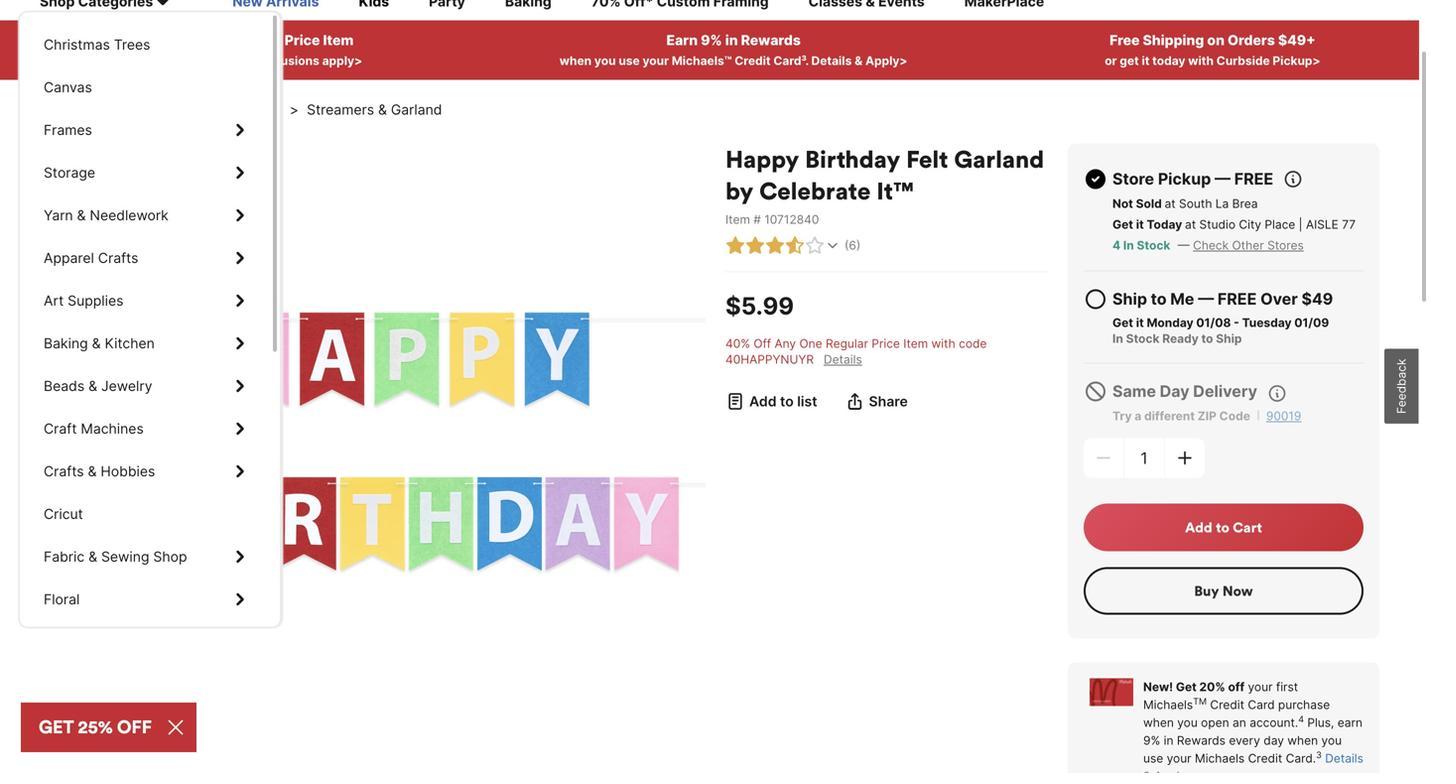 Task type: vqa. For each thing, say whether or not it's contained in the screenshot.


Task type: locate. For each thing, give the bounding box(es) containing it.
add left cart
[[1185, 519, 1213, 537]]

4 inside 4 plus, earn 9% in rewards every day when you use your michaels credit card.
[[1299, 714, 1304, 725]]

to down 01/08
[[1202, 332, 1214, 346]]

first
[[1276, 680, 1299, 695]]

40happynuyr.
[[159, 54, 254, 68]]

1 vertical spatial 4
[[1299, 714, 1304, 725]]

-
[[1234, 316, 1240, 330]]

0 vertical spatial use
[[619, 54, 640, 68]]

to left me
[[1151, 290, 1167, 309]]

0 horizontal spatial price
[[285, 32, 320, 49]]

credit down day
[[1248, 752, 1283, 766]]

1 vertical spatial item
[[726, 213, 750, 227]]

2 horizontal spatial you
[[1322, 734, 1342, 748]]

0 vertical spatial your
[[643, 54, 669, 68]]

&
[[855, 54, 863, 68], [378, 101, 387, 118], [77, 207, 86, 224], [77, 207, 86, 224], [77, 207, 86, 224], [77, 207, 86, 224], [77, 207, 86, 224], [77, 207, 86, 224], [77, 207, 86, 224], [77, 207, 86, 224], [92, 335, 101, 352], [92, 335, 101, 352], [92, 335, 101, 352], [92, 335, 101, 352], [92, 335, 101, 352], [92, 335, 101, 352], [92, 335, 101, 352], [92, 335, 101, 352], [88, 378, 97, 395], [88, 378, 97, 395], [88, 378, 97, 395], [88, 378, 97, 395], [88, 378, 97, 395], [88, 378, 97, 395], [88, 378, 97, 395], [88, 378, 97, 395], [88, 463, 97, 480], [88, 463, 97, 480], [88, 463, 97, 480], [88, 463, 97, 480], [88, 463, 97, 480], [88, 463, 97, 480], [88, 463, 97, 480], [88, 463, 97, 480], [88, 548, 97, 565], [88, 548, 97, 565], [88, 548, 97, 565], [88, 548, 97, 565], [88, 548, 97, 565], [88, 548, 97, 565], [88, 548, 97, 565], [88, 548, 97, 565], [1144, 770, 1151, 773]]

add to cart button
[[1084, 504, 1364, 552]]

floral link
[[20, 578, 266, 621], [20, 578, 266, 621], [20, 578, 266, 621], [20, 578, 266, 621], [20, 578, 266, 621], [20, 578, 266, 621], [20, 578, 266, 621], [20, 578, 266, 621]]

canvas link
[[20, 66, 266, 109], [20, 66, 266, 109], [20, 66, 266, 109], [20, 66, 266, 109], [20, 66, 266, 109], [20, 66, 266, 109], [20, 66, 266, 109], [20, 66, 266, 109]]

open
[[1201, 716, 1230, 730]]

1 vertical spatial garland
[[954, 144, 1045, 174]]

crafts
[[98, 250, 138, 267], [98, 250, 138, 267], [98, 250, 138, 267], [98, 250, 138, 267], [98, 250, 138, 267], [98, 250, 138, 267], [98, 250, 138, 267], [98, 250, 138, 267], [44, 463, 84, 480], [44, 463, 84, 480], [44, 463, 84, 480], [44, 463, 84, 480], [44, 463, 84, 480], [44, 463, 84, 480], [44, 463, 84, 480], [44, 463, 84, 480]]

regular inside the "40% off any one regular price item with code 40happynuyr. exclusions apply>"
[[228, 32, 282, 49]]

2 vertical spatial you
[[1322, 734, 1342, 748]]

machines
[[81, 420, 144, 437], [81, 420, 144, 437], [81, 420, 144, 437], [81, 420, 144, 437], [81, 420, 144, 437], [81, 420, 144, 437], [81, 420, 144, 437], [81, 420, 144, 437]]

0 vertical spatial michaels
[[1144, 698, 1193, 712]]

use left michaels™
[[619, 54, 640, 68]]

tabler image down 10712840
[[765, 236, 785, 256]]

1 horizontal spatial in
[[1164, 734, 1174, 748]]

0 vertical spatial get
[[1113, 218, 1134, 232]]

regular for 40% off any one regular price item with code 40happynuyr. exclusions apply>
[[228, 32, 282, 49]]

crafts & hobbies
[[44, 463, 155, 480], [44, 463, 155, 480], [44, 463, 155, 480], [44, 463, 155, 480], [44, 463, 155, 480], [44, 463, 155, 480], [44, 463, 155, 480], [44, 463, 155, 480]]

ship up the monday
[[1113, 290, 1147, 309]]

in up michaels™
[[725, 32, 738, 49]]

2 horizontal spatial credit
[[1248, 752, 1283, 766]]

to for add to list
[[780, 393, 794, 410]]

other
[[1232, 238, 1264, 253]]

code for 40% off any one regular price item with code 40happynuyr
[[959, 337, 987, 351]]

— right me
[[1198, 290, 1214, 309]]

0 vertical spatial it
[[1142, 54, 1150, 68]]

regular inside 40% off any one regular price item with code 40happynuyr
[[826, 337, 868, 351]]

frames link
[[20, 109, 266, 151], [20, 109, 266, 151], [20, 109, 266, 151], [20, 109, 266, 151], [20, 109, 266, 151], [20, 109, 266, 151], [20, 109, 266, 151], [20, 109, 266, 151]]

>
[[290, 101, 299, 118]]

off for 40% off any one regular price item with code 40happynuyr. exclusions apply>
[[142, 32, 164, 49]]

—
[[1215, 169, 1231, 189], [1178, 238, 1190, 253], [1198, 290, 1214, 309]]

tabler image left me
[[1084, 288, 1108, 311]]

apply
[[1154, 770, 1187, 773]]

code inside 40% off any one regular price item with code 40happynuyr
[[959, 337, 987, 351]]

item up apply>
[[323, 32, 354, 49]]

— for check
[[1178, 238, 1190, 253]]

off
[[142, 32, 164, 49], [754, 337, 771, 351]]

0 horizontal spatial with
[[99, 54, 124, 68]]

in inside 4 plus, earn 9% in rewards every day when you use your michaels credit card.
[[1164, 734, 1174, 748]]

use up the apply on the bottom right of the page
[[1144, 752, 1164, 766]]

get left the monday
[[1113, 316, 1134, 330]]

1 horizontal spatial when
[[1144, 716, 1174, 730]]

0 horizontal spatial item
[[323, 32, 354, 49]]

1 vertical spatial credit
[[1210, 698, 1245, 712]]

1 horizontal spatial one
[[800, 337, 823, 351]]

rewards down open
[[1177, 734, 1226, 748]]

tabler image down #
[[745, 236, 765, 256]]

floral
[[44, 591, 80, 608], [44, 591, 80, 608], [44, 591, 80, 608], [44, 591, 80, 608], [44, 591, 80, 608], [44, 591, 80, 608], [44, 591, 80, 608], [44, 591, 80, 608]]

it right the get
[[1142, 54, 1150, 68]]

1 horizontal spatial with
[[932, 337, 956, 351]]

it for sold
[[1136, 218, 1144, 232]]

price for 40% off any one regular price item with code 40happynuyr. exclusions apply>
[[285, 32, 320, 49]]

in down not
[[1124, 238, 1134, 253]]

1 vertical spatial in
[[1164, 734, 1174, 748]]

details right card³.
[[811, 54, 852, 68]]

0 horizontal spatial 40%
[[107, 32, 139, 49]]

it inside not sold at south la brea get it today at studio city place | aisle 77
[[1136, 218, 1144, 232]]

1 vertical spatial it
[[1136, 218, 1144, 232]]

free
[[1235, 169, 1274, 189], [1218, 290, 1257, 309]]

in up the apply on the bottom right of the page
[[1164, 734, 1174, 748]]

your up card
[[1248, 680, 1273, 695]]

kitchen
[[105, 335, 155, 352], [105, 335, 155, 352], [105, 335, 155, 352], [105, 335, 155, 352], [105, 335, 155, 352], [105, 335, 155, 352], [105, 335, 155, 352], [105, 335, 155, 352]]

credit inside earn 9% in rewards when you use your michaels™ credit card³. details & apply>
[[735, 54, 771, 68]]

your
[[643, 54, 669, 68], [1248, 680, 1273, 695], [1167, 752, 1192, 766]]

1 vertical spatial price
[[872, 337, 900, 351]]

streamers
[[307, 101, 374, 118]]

— up la
[[1215, 169, 1231, 189]]

item left #
[[726, 213, 750, 227]]

free up brea
[[1235, 169, 1274, 189]]

1 horizontal spatial —
[[1198, 290, 1214, 309]]

garland right "felt"
[[954, 144, 1045, 174]]

tabler image left same
[[1084, 380, 1108, 404]]

with for 40% off any one regular price item with code 40happynuyr. exclusions apply>
[[99, 54, 124, 68]]

add inside dropdown button
[[749, 393, 777, 410]]

by
[[726, 176, 754, 206]]

0 horizontal spatial when
[[560, 54, 592, 68]]

at right sold
[[1165, 197, 1176, 211]]

card
[[1248, 698, 1275, 712]]

3
[[1316, 750, 1322, 761]]

add down 40happynuyr
[[749, 393, 777, 410]]

1 vertical spatial rewards
[[1177, 734, 1226, 748]]

baking & kitchen link
[[20, 322, 266, 365], [20, 322, 266, 365], [20, 322, 266, 365], [20, 322, 266, 365], [20, 322, 266, 365], [20, 322, 266, 365], [20, 322, 266, 365], [20, 322, 266, 365]]

today
[[1147, 218, 1182, 232]]

2 vertical spatial item
[[904, 337, 928, 351]]

free up -
[[1218, 290, 1257, 309]]

40% for 40% off any one regular price item with code 40happynuyr. exclusions apply>
[[107, 32, 139, 49]]

beads & jewelry
[[44, 378, 152, 395], [44, 378, 152, 395], [44, 378, 152, 395], [44, 378, 152, 395], [44, 378, 152, 395], [44, 378, 152, 395], [44, 378, 152, 395], [44, 378, 152, 395]]

40% inside 40% off any one regular price item with code 40happynuyr
[[726, 337, 750, 351]]

brea
[[1233, 197, 1258, 211]]

share
[[869, 393, 908, 410]]

2 horizontal spatial with
[[1188, 54, 1214, 68]]

check
[[1193, 238, 1229, 253]]

stock down today
[[1137, 238, 1171, 253]]

one up 40happynuyr.
[[197, 32, 225, 49]]

off up 40happynuyr
[[754, 337, 771, 351]]

1 horizontal spatial credit
[[1210, 698, 1245, 712]]

(
[[845, 238, 849, 253]]

item inside the "40% off any one regular price item with code 40happynuyr. exclusions apply>"
[[323, 32, 354, 49]]

off up 40happynuyr.
[[142, 32, 164, 49]]

3 details & apply
[[1144, 750, 1364, 773]]

0 horizontal spatial you
[[594, 54, 616, 68]]

when inside earn 9% in rewards when you use your michaels™ credit card³. details & apply>
[[560, 54, 592, 68]]

2 horizontal spatial item
[[904, 337, 928, 351]]

0 vertical spatial regular
[[228, 32, 282, 49]]

details right 3
[[1325, 752, 1364, 766]]

when for tm
[[1144, 716, 1174, 730]]

item for 40% off any one regular price item with code 40happynuyr
[[904, 337, 928, 351]]

one up 40happynuyr
[[800, 337, 823, 351]]

0 vertical spatial free
[[1235, 169, 1274, 189]]

0 vertical spatial ship
[[1113, 290, 1147, 309]]

at down south
[[1185, 218, 1196, 232]]

it
[[1142, 54, 1150, 68], [1136, 218, 1144, 232], [1136, 316, 1144, 330]]

details up share dropdown button
[[824, 353, 862, 367]]

0 vertical spatial —
[[1215, 169, 1231, 189]]

your down 'earn'
[[643, 54, 669, 68]]

0 vertical spatial one
[[197, 32, 225, 49]]

tabler image left add to list
[[726, 392, 745, 412]]

buy now button
[[1084, 568, 1364, 615]]

get inside not sold at south la brea get it today at studio city place | aisle 77
[[1113, 218, 1134, 232]]

4 down not
[[1113, 238, 1121, 253]]

any
[[167, 32, 194, 49], [775, 337, 796, 351]]

one for 40% off any one regular price item with code 40happynuyr
[[800, 337, 823, 351]]

0 horizontal spatial use
[[619, 54, 640, 68]]

1 vertical spatial michaels
[[1195, 752, 1245, 766]]

1 vertical spatial 9%
[[1144, 734, 1161, 748]]

1 horizontal spatial 4
[[1299, 714, 1304, 725]]

2 horizontal spatial your
[[1248, 680, 1273, 695]]

0 horizontal spatial rewards
[[741, 32, 801, 49]]

you inside tm credit card purchase when you open an account.
[[1177, 716, 1198, 730]]

beads
[[44, 378, 85, 395], [44, 378, 85, 395], [44, 378, 85, 395], [44, 378, 85, 395], [44, 378, 85, 395], [44, 378, 85, 395], [44, 378, 85, 395], [44, 378, 85, 395]]

1 horizontal spatial use
[[1144, 752, 1164, 766]]

one
[[197, 32, 225, 49], [800, 337, 823, 351]]

2 vertical spatial —
[[1198, 290, 1214, 309]]

& inside earn 9% in rewards when you use your michaels™ credit card³. details & apply>
[[855, 54, 863, 68]]

credit left card³.
[[735, 54, 771, 68]]

0 vertical spatial stock
[[1137, 238, 1171, 253]]

craft
[[44, 420, 77, 437], [44, 420, 77, 437], [44, 420, 77, 437], [44, 420, 77, 437], [44, 420, 77, 437], [44, 420, 77, 437], [44, 420, 77, 437], [44, 420, 77, 437]]

tabler image down by
[[726, 236, 745, 256]]

price up the exclusions
[[285, 32, 320, 49]]

rewards up card³.
[[741, 32, 801, 49]]

2 vertical spatial details
[[1325, 752, 1364, 766]]

you
[[594, 54, 616, 68], [1177, 716, 1198, 730], [1322, 734, 1342, 748]]

tabler image up |
[[1284, 169, 1304, 189]]

your inside 4 plus, earn 9% in rewards every day when you use your michaels credit card.
[[1167, 752, 1192, 766]]

off inside the "40% off any one regular price item with code 40happynuyr. exclusions apply>"
[[142, 32, 164, 49]]

— left check
[[1178, 238, 1190, 253]]

1 vertical spatial your
[[1248, 680, 1273, 695]]

free shipping on orders $49+ or get it today with curbside pickup>
[[1105, 32, 1321, 68]]

1 vertical spatial 40%
[[726, 337, 750, 351]]

with inside 40% off any one regular price item with code 40happynuyr
[[932, 337, 956, 351]]

ship down -
[[1216, 332, 1242, 346]]

get inside get it monday 01/08 - tuesday 01/09 in stock ready to ship
[[1113, 316, 1134, 330]]

1 horizontal spatial price
[[872, 337, 900, 351]]

0 vertical spatial in
[[725, 32, 738, 49]]

to left list
[[780, 393, 794, 410]]

to
[[1151, 290, 1167, 309], [1202, 332, 1214, 346], [780, 393, 794, 410], [1216, 519, 1230, 537]]

credit down off
[[1210, 698, 1245, 712]]

— for free
[[1198, 290, 1214, 309]]

|
[[1299, 218, 1303, 232]]

christmas
[[44, 36, 110, 53], [44, 36, 110, 53], [44, 36, 110, 53], [44, 36, 110, 53], [44, 36, 110, 53], [44, 36, 110, 53], [44, 36, 110, 53], [44, 36, 110, 53]]

list
[[797, 393, 817, 410]]

0 horizontal spatial off
[[142, 32, 164, 49]]

1 horizontal spatial add
[[1185, 519, 1213, 537]]

0 horizontal spatial credit
[[735, 54, 771, 68]]

hobbies
[[101, 463, 155, 480], [101, 463, 155, 480], [101, 463, 155, 480], [101, 463, 155, 480], [101, 463, 155, 480], [101, 463, 155, 480], [101, 463, 155, 480], [101, 463, 155, 480]]

9%
[[701, 32, 722, 49], [1144, 734, 1161, 748]]

40happynuyr
[[726, 353, 814, 367]]

1 vertical spatial at
[[1185, 218, 1196, 232]]

9% up the apply on the bottom right of the page
[[1144, 734, 1161, 748]]

happy birthday felt garland by celebrate it&#x2122; image
[[110, 144, 706, 739], [44, 146, 99, 201], [44, 215, 99, 271], [44, 285, 99, 340], [44, 354, 99, 410]]

to inside dropdown button
[[780, 393, 794, 410]]

share button
[[845, 392, 908, 412]]

price inside the "40% off any one regular price item with code 40happynuyr. exclusions apply>"
[[285, 32, 320, 49]]

item up share
[[904, 337, 928, 351]]

needlework
[[90, 207, 168, 224], [90, 207, 168, 224], [90, 207, 168, 224], [90, 207, 168, 224], [90, 207, 168, 224], [90, 207, 168, 224], [90, 207, 168, 224], [90, 207, 168, 224]]

to left cart
[[1216, 519, 1230, 537]]

1 horizontal spatial any
[[775, 337, 796, 351]]

0 horizontal spatial in
[[725, 32, 738, 49]]

9% up michaels™
[[701, 32, 722, 49]]

tabler image
[[726, 236, 745, 256], [745, 236, 765, 256], [785, 236, 805, 256], [825, 238, 841, 254], [1084, 380, 1108, 404], [726, 392, 745, 412]]

1 horizontal spatial item
[[726, 213, 750, 227]]

tabler image
[[1284, 169, 1304, 189], [765, 236, 785, 256], [805, 236, 825, 256], [1084, 288, 1108, 311]]

craft machines link
[[20, 407, 266, 450], [20, 407, 266, 450], [20, 407, 266, 450], [20, 407, 266, 450], [20, 407, 266, 450], [20, 407, 266, 450], [20, 407, 266, 450], [20, 407, 266, 450]]

ship to me — free over $49
[[1113, 290, 1333, 309]]

regular up 'details' popup button at the right of the page
[[826, 337, 868, 351]]

any up 40happynuyr
[[775, 337, 796, 351]]

1 horizontal spatial 9%
[[1144, 734, 1161, 748]]

0 vertical spatial 40%
[[107, 32, 139, 49]]

1 vertical spatial off
[[754, 337, 771, 351]]

any inside the "40% off any one regular price item with code 40happynuyr. exclusions apply>"
[[167, 32, 194, 49]]

add inside "button"
[[1185, 519, 1213, 537]]

one inside 40% off any one regular price item with code 40happynuyr
[[800, 337, 823, 351]]

get down not
[[1113, 218, 1134, 232]]

it inside get it monday 01/08 - tuesday 01/09 in stock ready to ship
[[1136, 316, 1144, 330]]

you left michaels™
[[594, 54, 616, 68]]

credit
[[735, 54, 771, 68], [1210, 698, 1245, 712], [1248, 752, 1283, 766]]

0 vertical spatial rewards
[[741, 32, 801, 49]]

michaels down every
[[1195, 752, 1245, 766]]

0 vertical spatial you
[[594, 54, 616, 68]]

try a different zip code
[[1113, 409, 1251, 424]]

1 vertical spatial code
[[959, 337, 987, 351]]

you inside earn 9% in rewards when you use your michaels™ credit card³. details & apply>
[[594, 54, 616, 68]]

1 vertical spatial ship
[[1216, 332, 1242, 346]]

1 horizontal spatial ship
[[1216, 332, 1242, 346]]

add to cart
[[1185, 519, 1262, 537]]

1 horizontal spatial 40%
[[726, 337, 750, 351]]

tabler image left (
[[825, 238, 841, 254]]

tabler image left (
[[805, 236, 825, 256]]

it left the monday
[[1136, 316, 1144, 330]]

1 vertical spatial use
[[1144, 752, 1164, 766]]

0 horizontal spatial —
[[1178, 238, 1190, 253]]

it inside free shipping on orders $49+ or get it today with curbside pickup>
[[1142, 54, 1150, 68]]

ship inside get it monday 01/08 - tuesday 01/09 in stock ready to ship
[[1216, 332, 1242, 346]]

$5.99
[[726, 292, 794, 321]]

off for 40% off any one regular price item with code 40happynuyr
[[754, 337, 771, 351]]

christmas trees link
[[20, 23, 266, 66], [20, 23, 266, 66], [20, 23, 266, 66], [20, 23, 266, 66], [20, 23, 266, 66], [20, 23, 266, 66], [20, 23, 266, 66], [20, 23, 266, 66]]

to inside get it monday 01/08 - tuesday 01/09 in stock ready to ship
[[1202, 332, 1214, 346]]

get up tm
[[1176, 680, 1197, 695]]

you down tm
[[1177, 716, 1198, 730]]

2 horizontal spatial when
[[1288, 734, 1318, 748]]

jewelry
[[101, 378, 152, 395], [101, 378, 152, 395], [101, 378, 152, 395], [101, 378, 152, 395], [101, 378, 152, 395], [101, 378, 152, 395], [101, 378, 152, 395], [101, 378, 152, 395]]

0 horizontal spatial add
[[749, 393, 777, 410]]

1 vertical spatial regular
[[826, 337, 868, 351]]

cricut
[[44, 506, 83, 523], [44, 506, 83, 523], [44, 506, 83, 523], [44, 506, 83, 523], [44, 506, 83, 523], [44, 506, 83, 523], [44, 506, 83, 523], [44, 506, 83, 523]]

40% inside the "40% off any one regular price item with code 40happynuyr. exclusions apply>"
[[107, 32, 139, 49]]

0 horizontal spatial any
[[167, 32, 194, 49]]

frames
[[44, 122, 92, 138], [44, 122, 92, 138], [44, 122, 92, 138], [44, 122, 92, 138], [44, 122, 92, 138], [44, 122, 92, 138], [44, 122, 92, 138], [44, 122, 92, 138]]

your up the apply on the bottom right of the page
[[1167, 752, 1192, 766]]

use
[[619, 54, 640, 68], [1144, 752, 1164, 766]]

0 vertical spatial add
[[749, 393, 777, 410]]

0 vertical spatial price
[[285, 32, 320, 49]]

2 vertical spatial when
[[1288, 734, 1318, 748]]

in up same
[[1113, 332, 1123, 346]]

price inside 40% off any one regular price item with code 40happynuyr
[[872, 337, 900, 351]]

any inside 40% off any one regular price item with code 40happynuyr
[[775, 337, 796, 351]]

orders
[[1228, 32, 1275, 49]]

40% for 40% off any one regular price item with code 40happynuyr
[[726, 337, 750, 351]]

1 horizontal spatial code
[[959, 337, 987, 351]]

regular
[[228, 32, 282, 49], [826, 337, 868, 351]]

one inside the "40% off any one regular price item with code 40happynuyr. exclusions apply>"
[[197, 32, 225, 49]]

different
[[1145, 409, 1195, 424]]

0 vertical spatial off
[[142, 32, 164, 49]]

south
[[1179, 197, 1212, 211]]

card.
[[1286, 752, 1316, 766]]

or
[[1105, 54, 1117, 68]]

it down sold
[[1136, 218, 1144, 232]]

0 vertical spatial when
[[560, 54, 592, 68]]

code inside the "40% off any one regular price item with code 40happynuyr. exclusions apply>"
[[127, 54, 156, 68]]

crafts & hobbies link
[[20, 450, 266, 493], [20, 450, 266, 493], [20, 450, 266, 493], [20, 450, 266, 493], [20, 450, 266, 493], [20, 450, 266, 493], [20, 450, 266, 493], [20, 450, 266, 493]]

your inside earn 9% in rewards when you use your michaels™ credit card³. details & apply>
[[643, 54, 669, 68]]

1 vertical spatial add
[[1185, 519, 1213, 537]]

1 vertical spatial —
[[1178, 238, 1190, 253]]

curbside
[[1217, 54, 1270, 68]]

off
[[1228, 680, 1245, 695]]

ready
[[1163, 332, 1199, 346]]

michaels down the new! on the bottom right of the page
[[1144, 698, 1193, 712]]

any up 40happynuyr.
[[167, 32, 194, 49]]

shop
[[153, 548, 187, 565], [153, 548, 187, 565], [153, 548, 187, 565], [153, 548, 187, 565], [153, 548, 187, 565], [153, 548, 187, 565], [153, 548, 187, 565], [153, 548, 187, 565]]

you up 3
[[1322, 734, 1342, 748]]

celebrate
[[759, 176, 871, 206]]

0 horizontal spatial michaels
[[1144, 698, 1193, 712]]

garland right streamers
[[391, 101, 442, 118]]

details inside 3 details & apply
[[1325, 752, 1364, 766]]

1 vertical spatial details
[[824, 353, 862, 367]]

stock down the monday
[[1126, 332, 1160, 346]]

1 vertical spatial any
[[775, 337, 796, 351]]

1 horizontal spatial you
[[1177, 716, 1198, 730]]

buy now
[[1195, 582, 1253, 600]]

to for ship to me — free over $49
[[1151, 290, 1167, 309]]

4 down purchase
[[1299, 714, 1304, 725]]

1 horizontal spatial regular
[[826, 337, 868, 351]]

0 horizontal spatial your
[[643, 54, 669, 68]]

art supplies
[[44, 292, 124, 309], [44, 292, 124, 309], [44, 292, 124, 309], [44, 292, 124, 309], [44, 292, 124, 309], [44, 292, 124, 309], [44, 292, 124, 309], [44, 292, 124, 309]]

with inside the "40% off any one regular price item with code 40happynuyr. exclusions apply>"
[[99, 54, 124, 68]]

1 horizontal spatial your
[[1167, 752, 1192, 766]]

credit inside tm credit card purchase when you open an account.
[[1210, 698, 1245, 712]]

rewards
[[741, 32, 801, 49], [1177, 734, 1226, 748]]

1 vertical spatial you
[[1177, 716, 1198, 730]]

item inside 40% off any one regular price item with code 40happynuyr
[[904, 337, 928, 351]]

you for earn
[[594, 54, 616, 68]]

when inside tm credit card purchase when you open an account.
[[1144, 716, 1174, 730]]

to inside "button"
[[1216, 519, 1230, 537]]

0 vertical spatial garland
[[391, 101, 442, 118]]

1 horizontal spatial garland
[[954, 144, 1045, 174]]

off inside 40% off any one regular price item with code 40happynuyr
[[754, 337, 771, 351]]

regular up the exclusions
[[228, 32, 282, 49]]

0 vertical spatial credit
[[735, 54, 771, 68]]

price up share
[[872, 337, 900, 351]]

item
[[323, 32, 354, 49], [726, 213, 750, 227], [904, 337, 928, 351]]

1 vertical spatial in
[[1113, 332, 1123, 346]]

2 vertical spatial credit
[[1248, 752, 1283, 766]]

0 vertical spatial any
[[167, 32, 194, 49]]

01/08
[[1197, 316, 1231, 330]]

0 vertical spatial details
[[811, 54, 852, 68]]



Task type: describe. For each thing, give the bounding box(es) containing it.
every
[[1229, 734, 1261, 748]]

01/09
[[1295, 316, 1329, 330]]

today
[[1153, 54, 1186, 68]]

try
[[1113, 409, 1132, 424]]

to for add to cart
[[1216, 519, 1230, 537]]

streamers & garland link
[[307, 100, 442, 120]]

details inside 'details' popup button
[[824, 353, 862, 367]]

20%
[[1200, 680, 1226, 695]]

when inside 4 plus, earn 9% in rewards every day when you use your michaels credit card.
[[1288, 734, 1318, 748]]

place
[[1265, 218, 1296, 232]]

party decorations link
[[164, 100, 282, 120]]

apply>
[[322, 54, 362, 68]]

new! get 20% off
[[1144, 680, 1245, 695]]

michaels inside 4 plus, earn 9% in rewards every day when you use your michaels credit card.
[[1195, 752, 1245, 766]]

4 in stock — check other stores
[[1113, 238, 1304, 253]]

it for shipping
[[1142, 54, 1150, 68]]

you for tm
[[1177, 716, 1198, 730]]

in inside earn 9% in rewards when you use your michaels™ credit card³. details & apply>
[[725, 32, 738, 49]]

you inside 4 plus, earn 9% in rewards every day when you use your michaels credit card.
[[1322, 734, 1342, 748]]

any for 40% off any one regular price item with code 40happynuyr. exclusions apply>
[[167, 32, 194, 49]]

)
[[856, 238, 861, 253]]

free
[[1110, 32, 1140, 49]]

your inside your first michaels
[[1248, 680, 1273, 695]]

zip
[[1198, 409, 1217, 424]]

40% off any one regular price item with code 40happynuyr
[[726, 337, 987, 367]]

( 6 )
[[845, 238, 861, 253]]

not
[[1113, 197, 1133, 211]]

day
[[1264, 734, 1284, 748]]

exclusions
[[257, 54, 319, 68]]

with for 40% off any one regular price item with code 40happynuyr
[[932, 337, 956, 351]]

price for 40% off any one regular price item with code 40happynuyr
[[872, 337, 900, 351]]

add for add to list
[[749, 393, 777, 410]]

0 horizontal spatial ship
[[1113, 290, 1147, 309]]

get
[[1120, 54, 1139, 68]]

me
[[1171, 290, 1195, 309]]

open samedaydelivery details modal image
[[1268, 384, 1287, 404]]

store pickup — free
[[1113, 169, 1274, 189]]

party decorations > streamers & garland
[[164, 101, 442, 118]]

tuesday
[[1242, 316, 1292, 330]]

$49+
[[1278, 32, 1316, 49]]

1 vertical spatial free
[[1218, 290, 1257, 309]]

one for 40% off any one regular price item with code 40happynuyr. exclusions apply>
[[197, 32, 225, 49]]

over
[[1261, 290, 1298, 309]]

6
[[849, 238, 856, 253]]

plus,
[[1308, 716, 1335, 730]]

in inside get it monday 01/08 - tuesday 01/09 in stock ready to ship
[[1113, 332, 1123, 346]]

90019
[[1266, 409, 1302, 424]]

#
[[754, 213, 761, 227]]

apply>
[[866, 54, 908, 68]]

with inside free shipping on orders $49+ or get it today with curbside pickup>
[[1188, 54, 1214, 68]]

details button
[[823, 352, 863, 368]]

add to list
[[749, 393, 817, 410]]

birthday
[[805, 144, 901, 174]]

store
[[1113, 169, 1155, 189]]

credit inside 4 plus, earn 9% in rewards every day when you use your michaels credit card.
[[1248, 752, 1283, 766]]

city
[[1239, 218, 1262, 232]]

$49
[[1302, 290, 1333, 309]]

rewards inside 4 plus, earn 9% in rewards every day when you use your michaels credit card.
[[1177, 734, 1226, 748]]

rewards inside earn 9% in rewards when you use your michaels™ credit card³. details & apply>
[[741, 32, 801, 49]]

delivery
[[1193, 382, 1258, 401]]

4 for in
[[1113, 238, 1121, 253]]

stock inside get it monday 01/08 - tuesday 01/09 in stock ready to ship
[[1126, 332, 1160, 346]]

use inside earn 9% in rewards when you use your michaels™ credit card³. details & apply>
[[619, 54, 640, 68]]

monday
[[1147, 316, 1194, 330]]

on
[[1207, 32, 1225, 49]]

code
[[1220, 409, 1251, 424]]

card³.
[[774, 54, 809, 68]]

earn 9% in rewards when you use your michaels™ credit card³. details & apply>
[[560, 32, 908, 68]]

happy
[[726, 144, 799, 174]]

buy
[[1195, 582, 1219, 600]]

add to list button
[[726, 392, 817, 412]]

new!
[[1144, 680, 1173, 695]]

details & apply link
[[1144, 752, 1364, 773]]

item for 40% off any one regular price item with code 40happynuyr. exclusions apply>
[[323, 32, 354, 49]]

it™
[[877, 176, 914, 206]]

michaels inside your first michaels
[[1144, 698, 1193, 712]]

when for earn
[[560, 54, 592, 68]]

10712840
[[765, 213, 819, 227]]

& inside 3 details & apply
[[1144, 770, 1151, 773]]

Number Stepper text field
[[1125, 438, 1164, 478]]

add for add to cart
[[1185, 519, 1213, 537]]

tabler image down 10712840
[[785, 236, 805, 256]]

4 plus, earn 9% in rewards every day when you use your michaels credit card.
[[1144, 714, 1363, 766]]

purchase
[[1278, 698, 1330, 712]]

9% inside 4 plus, earn 9% in rewards every day when you use your michaels credit card.
[[1144, 734, 1161, 748]]

shipping
[[1143, 32, 1204, 49]]

4 for plus,
[[1299, 714, 1304, 725]]

stores
[[1268, 238, 1304, 253]]

get it monday 01/08 - tuesday 01/09 in stock ready to ship
[[1113, 316, 1329, 346]]

regular for 40% off any one regular price item with code 40happynuyr
[[826, 337, 868, 351]]

77
[[1342, 218, 1356, 232]]

felt
[[906, 144, 948, 174]]

item inside happy birthday felt garland by celebrate it™ item # 10712840
[[726, 213, 750, 227]]

0 horizontal spatial garland
[[391, 101, 442, 118]]

earn
[[667, 32, 698, 49]]

la
[[1216, 197, 1229, 211]]

aisle
[[1306, 218, 1339, 232]]

earn
[[1338, 716, 1363, 730]]

any for 40% off any one regular price item with code 40happynuyr
[[775, 337, 796, 351]]

9% inside earn 9% in rewards when you use your michaels™ credit card³. details & apply>
[[701, 32, 722, 49]]

happy birthday felt garland by celebrate it™ item # 10712840
[[726, 144, 1045, 227]]

code for 40% off any one regular price item with code 40happynuyr. exclusions apply>
[[127, 54, 156, 68]]

garland inside happy birthday felt garland by celebrate it™ item # 10712840
[[954, 144, 1045, 174]]

pickup>
[[1273, 54, 1321, 68]]

plcc card logo image
[[1090, 679, 1134, 706]]

details inside earn 9% in rewards when you use your michaels™ credit card³. details & apply>
[[811, 54, 852, 68]]

account.
[[1250, 716, 1299, 730]]

1 horizontal spatial at
[[1185, 218, 1196, 232]]

now
[[1223, 582, 1253, 600]]

same
[[1113, 382, 1156, 401]]

pickup
[[1158, 169, 1211, 189]]

a
[[1135, 409, 1142, 424]]

0 vertical spatial in
[[1124, 238, 1134, 253]]

button to increment counter for number stepper image
[[1175, 448, 1195, 468]]

same day delivery
[[1113, 382, 1258, 401]]

2 vertical spatial get
[[1176, 680, 1197, 695]]

an
[[1233, 716, 1247, 730]]

0 horizontal spatial at
[[1165, 197, 1176, 211]]

your first michaels
[[1144, 680, 1299, 712]]

use inside 4 plus, earn 9% in rewards every day when you use your michaels credit card.
[[1144, 752, 1164, 766]]

michaels™
[[672, 54, 732, 68]]



